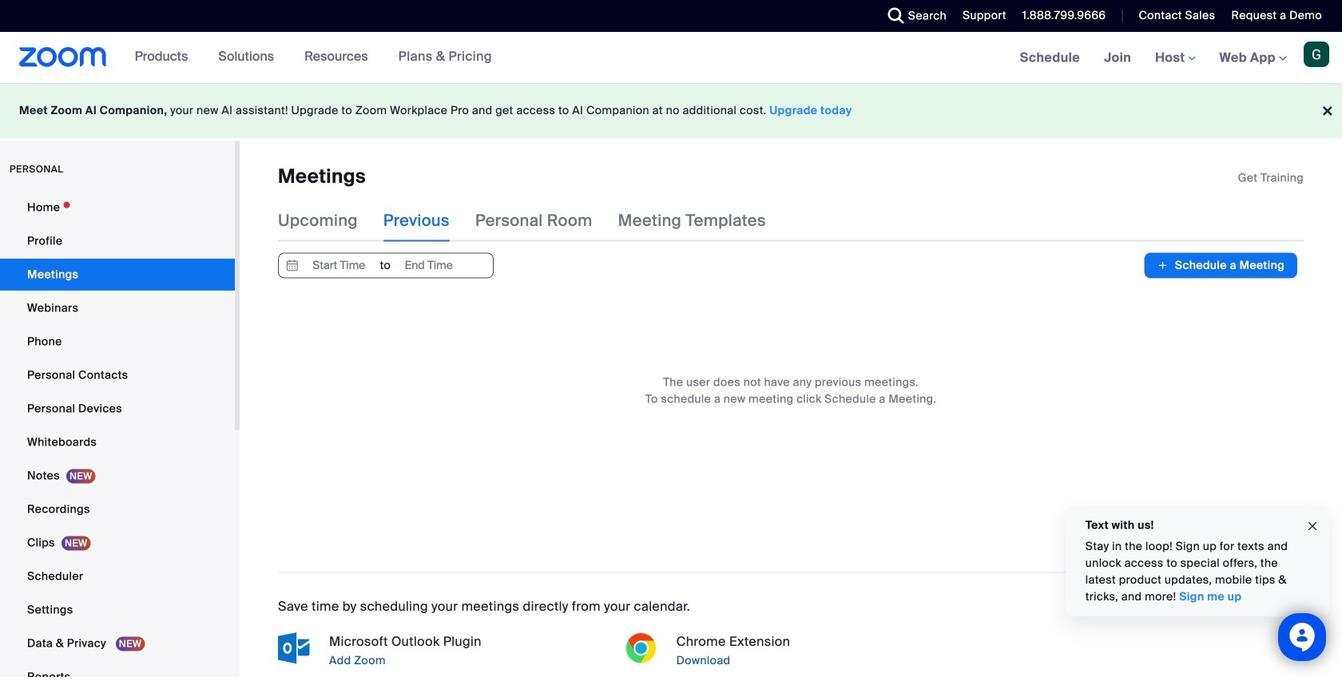 Task type: describe. For each thing, give the bounding box(es) containing it.
date image
[[283, 254, 302, 278]]

personal menu menu
[[0, 192, 235, 678]]

Date Range Picker Start field
[[302, 254, 376, 278]]



Task type: vqa. For each thing, say whether or not it's contained in the screenshot.
'add' icon
yes



Task type: locate. For each thing, give the bounding box(es) containing it.
profile picture image
[[1304, 42, 1330, 67]]

add image
[[1157, 258, 1169, 274]]

Date Range Picker End field
[[392, 254, 466, 278]]

tabs of meeting tab list
[[278, 200, 792, 242]]

product information navigation
[[123, 32, 504, 83]]

footer
[[0, 83, 1342, 138]]

application
[[1238, 170, 1304, 186]]

banner
[[0, 32, 1342, 84]]

meetings navigation
[[1008, 32, 1342, 84]]

close image
[[1306, 518, 1319, 536]]

zoom logo image
[[19, 47, 107, 67]]



